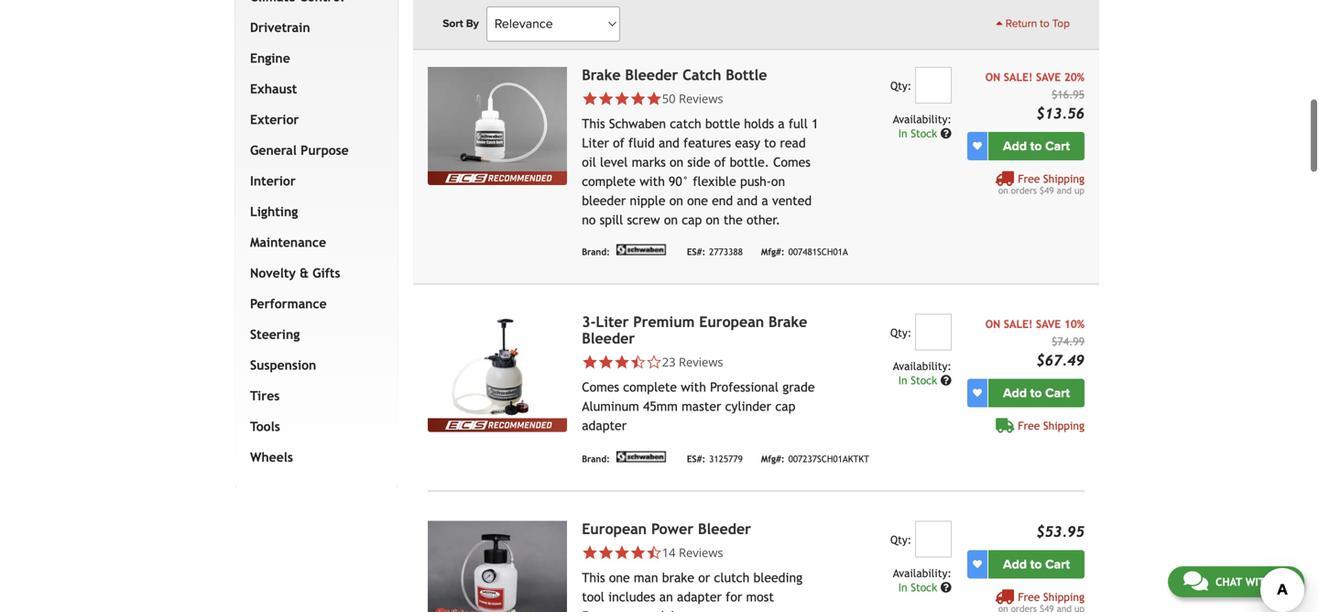 Task type: vqa. For each thing, say whether or not it's contained in the screenshot.
and within the "Free Shipping on orders $49 and up"
yes



Task type: locate. For each thing, give the bounding box(es) containing it.
reviews down catch
[[679, 90, 724, 107]]

tool
[[582, 589, 605, 604]]

shipping inside free shipping on orders $49 and up
[[1044, 172, 1085, 185]]

a up other.
[[762, 193, 769, 208]]

save left the 20%
[[1036, 70, 1061, 83]]

to up free shipping on orders $49 and up
[[1031, 138, 1042, 154]]

2 vertical spatial reviews
[[679, 544, 724, 561]]

2 vertical spatial availability:
[[893, 567, 952, 579]]

2 vertical spatial in stock
[[899, 581, 941, 594]]

2 vertical spatial european
[[582, 609, 636, 612]]

1 mfg#: from the top
[[761, 247, 785, 257]]

0 vertical spatial free
[[1018, 172, 1040, 185]]

0 vertical spatial add to cart button
[[989, 132, 1085, 160]]

with
[[640, 174, 665, 189], [681, 380, 706, 394], [1246, 575, 1273, 588]]

comes inside this schwaben catch bottle holds a full 1 liter of fluid and features easy to read oil level marks on side of bottle. comes complete with 90° flexible push-on bleeder nipple on one end and a vented no spill screw on cap on the other.
[[774, 155, 811, 169]]

1 vertical spatial question circle image
[[941, 582, 952, 593]]

es#: left 3125779
[[687, 454, 706, 464]]

on
[[670, 155, 684, 169], [772, 174, 785, 189], [999, 185, 1009, 195], [670, 193, 684, 208], [664, 212, 678, 227], [706, 212, 720, 227]]

availability:
[[893, 113, 952, 125], [893, 359, 952, 372], [893, 567, 952, 579]]

2 save from the top
[[1036, 317, 1061, 330]]

0 vertical spatial a
[[778, 116, 785, 131]]

up
[[1075, 185, 1085, 195]]

this inside this schwaben catch bottle holds a full 1 liter of fluid and features easy to read oil level marks on side of bottle. comes complete with 90° flexible push-on bleeder nipple on one end and a vented no spill screw on cap on the other.
[[582, 116, 605, 131]]

1 horizontal spatial adapter
[[677, 589, 722, 604]]

1 vertical spatial adapter
[[677, 589, 722, 604]]

brand: down no
[[582, 247, 610, 257]]

comments image
[[1184, 570, 1209, 592]]

to for add to cart button for $13.56
[[1031, 138, 1042, 154]]

2 add to cart button from the top
[[989, 379, 1085, 407]]

liter left premium
[[596, 313, 629, 330]]

1 vertical spatial ecs tuning recommends this product. image
[[428, 418, 567, 432]]

1 in stock from the top
[[899, 127, 941, 140]]

1 vertical spatial add
[[1003, 385, 1027, 401]]

on for $67.49
[[986, 317, 1001, 330]]

1 vertical spatial complete
[[623, 380, 677, 394]]

2 free from the top
[[1018, 419, 1040, 432]]

1 vertical spatial in
[[899, 374, 908, 387]]

0 vertical spatial half star image
[[630, 354, 646, 370]]

None number field
[[915, 67, 952, 103], [915, 314, 952, 350], [915, 521, 952, 557], [915, 67, 952, 103], [915, 314, 952, 350], [915, 521, 952, 557]]

0 vertical spatial question circle image
[[941, 128, 952, 139]]

0 vertical spatial cap
[[682, 212, 702, 227]]

es#: for catch
[[687, 247, 706, 257]]

this
[[582, 116, 605, 131], [582, 570, 605, 585]]

1 vertical spatial schwaben - corporate logo image
[[614, 244, 669, 255]]

add to cart button up free shipping on orders $49 and up
[[989, 132, 1085, 160]]

cart down $67.49
[[1046, 385, 1070, 401]]

mfg#: down other.
[[761, 247, 785, 257]]

engine
[[250, 51, 290, 65]]

1 add from the top
[[1003, 138, 1027, 154]]

1 cart from the top
[[1046, 138, 1070, 154]]

1 50 reviews link from the left
[[582, 90, 819, 107]]

sale! inside on sale!                         save 20% $16.95 $13.56
[[1004, 70, 1033, 83]]

14 reviews link
[[582, 544, 819, 561], [662, 544, 724, 561]]

1 vertical spatial mfg#:
[[761, 454, 785, 464]]

2 cart from the top
[[1046, 385, 1070, 401]]

and
[[659, 135, 680, 150], [1057, 185, 1072, 195], [737, 193, 758, 208]]

0 vertical spatial adapter
[[582, 418, 627, 433]]

1 vertical spatial comes
[[582, 380, 619, 394]]

2 in stock from the top
[[899, 374, 941, 387]]

add to wish list image
[[973, 560, 982, 569]]

1 vertical spatial es#:
[[687, 454, 706, 464]]

star image inside 23 reviews link
[[614, 354, 630, 370]]

1 vertical spatial in stock
[[899, 374, 941, 387]]

engine link
[[247, 43, 380, 74]]

1 ecs tuning recommends this product. image from the top
[[428, 171, 567, 185]]

14 reviews
[[662, 544, 724, 561]]

1 horizontal spatial a
[[778, 116, 785, 131]]

reviews up or
[[679, 544, 724, 561]]

on up vented
[[772, 174, 785, 189]]

on inside on sale!                         save 10% $74.99 $67.49
[[986, 317, 1001, 330]]

european up 23 reviews
[[699, 313, 764, 330]]

add to cart button for $67.49
[[989, 379, 1085, 407]]

free left up
[[1018, 172, 1040, 185]]

1 add to cart button from the top
[[989, 132, 1085, 160]]

1
[[812, 116, 819, 131]]

stock
[[911, 127, 938, 140], [911, 374, 938, 387], [911, 581, 938, 594]]

add to cart up free shipping on orders $49 and up
[[1003, 138, 1070, 154]]

2 horizontal spatial and
[[1057, 185, 1072, 195]]

1 vertical spatial shipping
[[1044, 419, 1085, 432]]

2 add to wish list image from the top
[[973, 388, 982, 397]]

this one man brake or clutch bleeding tool includes an adapter for most european models
[[582, 570, 803, 612]]

3 cart from the top
[[1046, 556, 1070, 572]]

0 vertical spatial add to wish list image
[[973, 141, 982, 151]]

adapter inside comes complete with professional grade aluminum 45mm master cylinder cap adapter
[[582, 418, 627, 433]]

with up master
[[681, 380, 706, 394]]

1 add to wish list image from the top
[[973, 141, 982, 151]]

0 vertical spatial es#:
[[687, 247, 706, 257]]

sale! down "return"
[[1004, 70, 1033, 83]]

save
[[1036, 70, 1061, 83], [1036, 317, 1061, 330]]

add to cart button down $53.95
[[989, 550, 1085, 578]]

es#: left 2773388
[[687, 247, 706, 257]]

to left top
[[1040, 17, 1050, 30]]

1 brand: from the top
[[582, 247, 610, 257]]

2 qty: from the top
[[891, 326, 912, 339]]

free shipping down $67.49
[[1018, 419, 1085, 432]]

1 vertical spatial brake
[[769, 313, 808, 330]]

schwaben - corporate logo image up brake bleeder catch bottle link on the top
[[614, 0, 669, 8]]

on down the 90°
[[670, 193, 684, 208]]

novelty
[[250, 266, 296, 280]]

comes up aluminum on the left bottom
[[582, 380, 619, 394]]

2 mfg#: from the top
[[761, 454, 785, 464]]

shipping down $67.49
[[1044, 419, 1085, 432]]

1 on from the top
[[986, 70, 1001, 83]]

vented
[[773, 193, 812, 208]]

1 horizontal spatial one
[[687, 193, 708, 208]]

1 horizontal spatial with
[[681, 380, 706, 394]]

european
[[699, 313, 764, 330], [582, 520, 647, 537], [582, 609, 636, 612]]

on left the orders on the right top
[[999, 185, 1009, 195]]

return to top link
[[996, 16, 1070, 32]]

european inside 3-liter premium european brake bleeder
[[699, 313, 764, 330]]

add to cart button
[[989, 132, 1085, 160], [989, 379, 1085, 407], [989, 550, 1085, 578]]

for
[[726, 589, 743, 604]]

0 vertical spatial shipping
[[1044, 172, 1085, 185]]

ecs tuning recommends this product. image
[[428, 171, 567, 185], [428, 418, 567, 432]]

to for add to cart button corresponding to $67.49
[[1031, 385, 1042, 401]]

end
[[712, 193, 733, 208]]

2 add from the top
[[1003, 385, 1027, 401]]

comes
[[774, 155, 811, 169], [582, 380, 619, 394]]

models
[[640, 609, 680, 612]]

1 reviews from the top
[[679, 90, 724, 107]]

shipping down $53.95
[[1044, 590, 1085, 603]]

0 vertical spatial in
[[899, 127, 908, 140]]

with inside this schwaben catch bottle holds a full 1 liter of fluid and features easy to read oil level marks on side of bottle. comes complete with 90° flexible push-on bleeder nipple on one end and a vented no spill screw on cap on the other.
[[640, 174, 665, 189]]

wheels
[[250, 450, 293, 464]]

add to wish list image for $67.49
[[973, 388, 982, 397]]

1 horizontal spatial comes
[[774, 155, 811, 169]]

1 availability: from the top
[[893, 113, 952, 125]]

on sale!                         save 10% $74.99 $67.49
[[986, 317, 1085, 369]]

schwaben
[[609, 116, 666, 131]]

schwaben - corporate logo image
[[614, 0, 669, 8], [614, 244, 669, 255], [614, 451, 669, 462]]

2 es#: from the top
[[687, 454, 706, 464]]

star image up the includes
[[614, 545, 630, 561]]

brake up schwaben
[[582, 66, 621, 83]]

add to wish list image
[[973, 141, 982, 151], [973, 388, 982, 397]]

1 vertical spatial qty:
[[891, 326, 912, 339]]

brand: down aluminum on the left bottom
[[582, 454, 610, 464]]

2 vertical spatial free
[[1018, 590, 1040, 603]]

qty: for brake bleeder catch bottle
[[891, 79, 912, 92]]

1 vertical spatial save
[[1036, 317, 1061, 330]]

save left 10%
[[1036, 317, 1061, 330]]

2 schwaben - corporate logo image from the top
[[614, 244, 669, 255]]

adapter down or
[[677, 589, 722, 604]]

$13.56
[[1037, 105, 1085, 122]]

add to cart for $67.49
[[1003, 385, 1070, 401]]

1 vertical spatial cap
[[776, 399, 796, 414]]

this inside this one man brake or clutch bleeding tool includes an adapter for most european models
[[582, 570, 605, 585]]

of up flexible
[[714, 155, 726, 169]]

2 vertical spatial schwaben - corporate logo image
[[614, 451, 669, 462]]

add to cart down $53.95
[[1003, 556, 1070, 572]]

european down tool
[[582, 609, 636, 612]]

by
[[466, 17, 479, 30]]

reviews right 23
[[679, 353, 724, 370]]

one up the includes
[[609, 570, 630, 585]]

1 vertical spatial brand:
[[582, 454, 610, 464]]

1 sale! from the top
[[1004, 70, 1033, 83]]

1 vertical spatial this
[[582, 570, 605, 585]]

liter up oil
[[582, 135, 609, 150]]

2 this from the top
[[582, 570, 605, 585]]

with left 'us'
[[1246, 575, 1273, 588]]

push-
[[740, 174, 772, 189]]

half star image left 23
[[630, 354, 646, 370]]

and down push-
[[737, 193, 758, 208]]

1 vertical spatial add to cart
[[1003, 385, 1070, 401]]

0 horizontal spatial comes
[[582, 380, 619, 394]]

question circle image
[[941, 128, 952, 139], [941, 582, 952, 593]]

0 vertical spatial reviews
[[679, 90, 724, 107]]

bleeder up aluminum on the left bottom
[[582, 330, 635, 347]]

complete inside comes complete with professional grade aluminum 45mm master cylinder cap adapter
[[623, 380, 677, 394]]

this up tool
[[582, 570, 605, 585]]

bleeder inside 3-liter premium european brake bleeder
[[582, 330, 635, 347]]

2 brand: from the top
[[582, 454, 610, 464]]

1 in from the top
[[899, 127, 908, 140]]

2 vertical spatial add to cart button
[[989, 550, 1085, 578]]

add to cart down $67.49
[[1003, 385, 1070, 401]]

es#: for premium
[[687, 454, 706, 464]]

add
[[1003, 138, 1027, 154], [1003, 385, 1027, 401], [1003, 556, 1027, 572]]

exterior
[[250, 112, 299, 127]]

1 es#: from the top
[[687, 247, 706, 257]]

star image
[[646, 90, 662, 107], [582, 354, 598, 370], [598, 354, 614, 370], [614, 545, 630, 561], [630, 545, 646, 561]]

schwaben - corporate logo image down screw
[[614, 244, 669, 255]]

on left 10%
[[986, 317, 1001, 330]]

cap down grade
[[776, 399, 796, 414]]

1 vertical spatial european
[[582, 520, 647, 537]]

sale! for $67.49
[[1004, 317, 1033, 330]]

cap up es#: 2773388
[[682, 212, 702, 227]]

1 shipping from the top
[[1044, 172, 1085, 185]]

half star image inside 14 reviews link
[[646, 545, 662, 561]]

orders
[[1011, 185, 1037, 195]]

and left up
[[1057, 185, 1072, 195]]

1 vertical spatial with
[[681, 380, 706, 394]]

1 vertical spatial reviews
[[679, 353, 724, 370]]

3 schwaben - corporate logo image from the top
[[614, 451, 669, 462]]

$16.95
[[1052, 88, 1085, 101]]

2 stock from the top
[[911, 374, 938, 387]]

0 vertical spatial mfg#:
[[761, 247, 785, 257]]

complete up 45mm
[[623, 380, 677, 394]]

es#: 3125779
[[687, 454, 743, 464]]

1 vertical spatial sale!
[[1004, 317, 1033, 330]]

2 on from the top
[[986, 317, 1001, 330]]

cap
[[682, 212, 702, 227], [776, 399, 796, 414]]

cart down $13.56
[[1046, 138, 1070, 154]]

grade
[[783, 380, 815, 394]]

sale! left 10%
[[1004, 317, 1033, 330]]

0 vertical spatial stock
[[911, 127, 938, 140]]

on right screw
[[664, 212, 678, 227]]

lighting
[[250, 204, 298, 219]]

cart for $67.49
[[1046, 385, 1070, 401]]

adapter inside this one man brake or clutch bleeding tool includes an adapter for most european models
[[677, 589, 722, 604]]

2 add to cart from the top
[[1003, 385, 1070, 401]]

0 vertical spatial free shipping
[[1018, 419, 1085, 432]]

1 vertical spatial free
[[1018, 419, 1040, 432]]

in stock
[[899, 127, 941, 140], [899, 374, 941, 387], [899, 581, 941, 594]]

1 vertical spatial on
[[986, 317, 1001, 330]]

2 reviews from the top
[[679, 353, 724, 370]]

0 vertical spatial sale!
[[1004, 70, 1033, 83]]

easy
[[735, 135, 761, 150]]

1 schwaben - corporate logo image from the top
[[614, 0, 669, 8]]

1 vertical spatial stock
[[911, 374, 938, 387]]

lighting link
[[247, 196, 380, 227]]

to
[[1040, 17, 1050, 30], [764, 135, 776, 150], [1031, 138, 1042, 154], [1031, 385, 1042, 401], [1031, 556, 1042, 572]]

shipping right the orders on the right top
[[1044, 172, 1085, 185]]

2 sale! from the top
[[1004, 317, 1033, 330]]

1 vertical spatial add to cart button
[[989, 379, 1085, 407]]

of
[[613, 135, 625, 150], [714, 155, 726, 169]]

0 vertical spatial of
[[613, 135, 625, 150]]

0 vertical spatial this
[[582, 116, 605, 131]]

liter inside this schwaben catch bottle holds a full 1 liter of fluid and features easy to read oil level marks on side of bottle. comes complete with 90° flexible push-on bleeder nipple on one end and a vented no spill screw on cap on the other.
[[582, 135, 609, 150]]

3 add to cart button from the top
[[989, 550, 1085, 578]]

sort
[[443, 17, 463, 30]]

3 in from the top
[[899, 581, 908, 594]]

half star image
[[630, 354, 646, 370], [646, 545, 662, 561]]

bottle.
[[730, 155, 770, 169]]

save inside on sale!                         save 10% $74.99 $67.49
[[1036, 317, 1061, 330]]

add to cart button down $67.49
[[989, 379, 1085, 407]]

brand:
[[582, 247, 610, 257], [582, 454, 610, 464]]

on down caret up icon
[[986, 70, 1001, 83]]

sale! for $13.56
[[1004, 70, 1033, 83]]

schwaben - corporate logo image down 45mm
[[614, 451, 669, 462]]

45mm
[[643, 399, 678, 414]]

1 vertical spatial bleeder
[[582, 330, 635, 347]]

full
[[789, 116, 808, 131]]

0 vertical spatial qty:
[[891, 79, 912, 92]]

star image
[[582, 90, 598, 107], [598, 90, 614, 107], [614, 90, 630, 107], [630, 90, 646, 107], [614, 354, 630, 370], [582, 545, 598, 561], [598, 545, 614, 561]]

one left end
[[687, 193, 708, 208]]

2 14 reviews link from the left
[[662, 544, 724, 561]]

comes inside comes complete with professional grade aluminum 45mm master cylinder cap adapter
[[582, 380, 619, 394]]

add down on sale!                         save 10% $74.99 $67.49
[[1003, 385, 1027, 401]]

1 qty: from the top
[[891, 79, 912, 92]]

1 vertical spatial free shipping
[[1018, 590, 1085, 603]]

free down $67.49
[[1018, 419, 1040, 432]]

drivetrain link
[[247, 12, 380, 43]]

add to cart
[[1003, 138, 1070, 154], [1003, 385, 1070, 401], [1003, 556, 1070, 572]]

0 horizontal spatial adapter
[[582, 418, 627, 433]]

0 vertical spatial with
[[640, 174, 665, 189]]

european power bleeder
[[582, 520, 751, 537]]

1 vertical spatial half star image
[[646, 545, 662, 561]]

free
[[1018, 172, 1040, 185], [1018, 419, 1040, 432], [1018, 590, 1040, 603]]

a left full
[[778, 116, 785, 131]]

save inside on sale!                         save 20% $16.95 $13.56
[[1036, 70, 1061, 83]]

0 vertical spatial complete
[[582, 174, 636, 189]]

0 vertical spatial in stock
[[899, 127, 941, 140]]

2 vertical spatial in
[[899, 581, 908, 594]]

1 this from the top
[[582, 116, 605, 131]]

interior
[[250, 173, 296, 188]]

on
[[986, 70, 1001, 83], [986, 317, 1001, 330]]

2 horizontal spatial with
[[1246, 575, 1273, 588]]

to down $67.49
[[1031, 385, 1042, 401]]

2 vertical spatial stock
[[911, 581, 938, 594]]

with inside comes complete with professional grade aluminum 45mm master cylinder cap adapter
[[681, 380, 706, 394]]

ecs tuning recommends this product. image for 3-liter premium european brake bleeder
[[428, 418, 567, 432]]

half star image up man
[[646, 545, 662, 561]]

2 vertical spatial shipping
[[1044, 590, 1085, 603]]

on inside on sale!                         save 20% $16.95 $13.56
[[986, 70, 1001, 83]]

1 vertical spatial a
[[762, 193, 769, 208]]

1 vertical spatial liter
[[596, 313, 629, 330]]

0 vertical spatial ecs tuning recommends this product. image
[[428, 171, 567, 185]]

adapter down aluminum on the left bottom
[[582, 418, 627, 433]]

0 vertical spatial save
[[1036, 70, 1061, 83]]

and down catch
[[659, 135, 680, 150]]

adapter
[[582, 418, 627, 433], [677, 589, 722, 604]]

to down $53.95
[[1031, 556, 1042, 572]]

add to cart for $13.56
[[1003, 138, 1070, 154]]

2 vertical spatial add to cart
[[1003, 556, 1070, 572]]

0 vertical spatial schwaben - corporate logo image
[[614, 0, 669, 8]]

0 vertical spatial one
[[687, 193, 708, 208]]

bleeder up '50' at the top of page
[[625, 66, 678, 83]]

0 vertical spatial add
[[1003, 138, 1027, 154]]

2 availability: from the top
[[893, 359, 952, 372]]

to inside this schwaben catch bottle holds a full 1 liter of fluid and features easy to read oil level marks on side of bottle. comes complete with 90° flexible push-on bleeder nipple on one end and a vented no spill screw on cap on the other.
[[764, 135, 776, 150]]

1 stock from the top
[[911, 127, 938, 140]]

free down $53.95
[[1018, 590, 1040, 603]]

bleeder up "14 reviews"
[[698, 520, 751, 537]]

to for third add to cart button from the top
[[1031, 556, 1042, 572]]

1 free from the top
[[1018, 172, 1040, 185]]

0 horizontal spatial cap
[[682, 212, 702, 227]]

1 vertical spatial add to wish list image
[[973, 388, 982, 397]]

in for brake bleeder catch bottle
[[899, 127, 908, 140]]

brake up grade
[[769, 313, 808, 330]]

0 vertical spatial brand:
[[582, 247, 610, 257]]

0 horizontal spatial with
[[640, 174, 665, 189]]

free shipping down $53.95
[[1018, 590, 1085, 603]]

availability: for $67.49
[[893, 359, 952, 372]]

0 vertical spatial comes
[[774, 155, 811, 169]]

1 vertical spatial availability:
[[893, 359, 952, 372]]

3 add from the top
[[1003, 556, 1027, 572]]

return to top
[[1003, 17, 1070, 30]]

1 vertical spatial cart
[[1046, 385, 1070, 401]]

reviews for catch
[[679, 90, 724, 107]]

0 vertical spatial bleeder
[[625, 66, 678, 83]]

complete up bleeder
[[582, 174, 636, 189]]

1 horizontal spatial brake
[[769, 313, 808, 330]]

add up the orders on the right top
[[1003, 138, 1027, 154]]

add right add to wish list icon
[[1003, 556, 1027, 572]]

complete
[[582, 174, 636, 189], [623, 380, 677, 394]]

$49
[[1040, 185, 1054, 195]]

2 vertical spatial qty:
[[891, 533, 912, 546]]

es#2773388 - 007481sch01a - brake bleeder catch bottle - this schwaben catch bottle holds a full 1 liter of fluid and features easy to read oil level marks on side of bottle. comes complete with 90 flexible push-on bleeder nipple on one end and a vented no spill screw on cap on the other. - schwaben - audi bmw volkswagen mercedes benz mini image
[[428, 67, 567, 171]]

steering link
[[247, 319, 380, 350]]

of up level at the left of page
[[613, 135, 625, 150]]

master
[[682, 399, 722, 414]]

2 in from the top
[[899, 374, 908, 387]]

0 vertical spatial european
[[699, 313, 764, 330]]

question circle image
[[941, 375, 952, 386]]

a
[[778, 116, 785, 131], [762, 193, 769, 208]]

cart down $53.95
[[1046, 556, 1070, 572]]

0 horizontal spatial one
[[609, 570, 630, 585]]

2 ecs tuning recommends this product. image from the top
[[428, 418, 567, 432]]

0 horizontal spatial and
[[659, 135, 680, 150]]

mfg#: right 3125779
[[761, 454, 785, 464]]

comes down the read
[[774, 155, 811, 169]]

2 vertical spatial with
[[1246, 575, 1273, 588]]

2 vertical spatial add
[[1003, 556, 1027, 572]]

sale! inside on sale!                         save 10% $74.99 $67.49
[[1004, 317, 1033, 330]]

0 vertical spatial on
[[986, 70, 1001, 83]]

es#3125779 - 007237sch01aktkt - 3-liter premium european brake bleeder - comes complete with professional grade aluminum 45mm master cylinder cap adapter - schwaben - audi bmw volkswagen mercedes benz mini porsche image
[[428, 314, 567, 418]]

european left power
[[582, 520, 647, 537]]

on inside free shipping on orders $49 and up
[[999, 185, 1009, 195]]

1 save from the top
[[1036, 70, 1061, 83]]

2 vertical spatial cart
[[1046, 556, 1070, 572]]

1 add to cart from the top
[[1003, 138, 1070, 154]]

3-liter premium european brake bleeder link
[[582, 313, 808, 347]]

sale!
[[1004, 70, 1033, 83], [1004, 317, 1033, 330]]

this up oil
[[582, 116, 605, 131]]

nipple
[[630, 193, 666, 208]]

with down marks
[[640, 174, 665, 189]]

to down holds
[[764, 135, 776, 150]]

catch
[[683, 66, 722, 83]]



Task type: describe. For each thing, give the bounding box(es) containing it.
brake bleeder catch bottle link
[[582, 66, 767, 83]]

aluminum
[[582, 399, 639, 414]]

mfg#: 007481sch01a
[[761, 247, 848, 257]]

adapter for power
[[677, 589, 722, 604]]

chat
[[1216, 575, 1243, 588]]

save for $67.49
[[1036, 317, 1061, 330]]

bleeder
[[582, 193, 626, 208]]

star image up aluminum on the left bottom
[[598, 354, 614, 370]]

features
[[684, 135, 731, 150]]

14
[[662, 544, 676, 561]]

star image up man
[[630, 545, 646, 561]]

3-
[[582, 313, 596, 330]]

flexible
[[693, 174, 737, 189]]

adapter for liter
[[582, 418, 627, 433]]

007237sch01aktkt
[[789, 454, 870, 464]]

most
[[746, 589, 774, 604]]

schwaben - corporate logo image for bleeder
[[614, 244, 669, 255]]

1 14 reviews link from the left
[[582, 544, 819, 561]]

1 23 reviews link from the left
[[582, 353, 819, 370]]

es#: 2773388
[[687, 247, 743, 257]]

add for $13.56
[[1003, 138, 1027, 154]]

oil
[[582, 155, 596, 169]]

or
[[698, 570, 710, 585]]

1 horizontal spatial and
[[737, 193, 758, 208]]

tools link
[[247, 411, 380, 442]]

catch
[[670, 116, 702, 131]]

qty: for 3-liter premium european brake bleeder
[[891, 326, 912, 339]]

tires
[[250, 388, 280, 403]]

brand: for brake bleeder catch bottle
[[582, 247, 610, 257]]

brake
[[662, 570, 695, 585]]

interior link
[[247, 166, 380, 196]]

1 vertical spatial of
[[714, 155, 726, 169]]

in stock for $67.49
[[899, 374, 941, 387]]

$53.95
[[1037, 523, 1085, 540]]

1 free shipping from the top
[[1018, 419, 1085, 432]]

comes complete with professional grade aluminum 45mm master cylinder cap adapter
[[582, 380, 815, 433]]

$74.99
[[1052, 335, 1085, 348]]

suspension
[[250, 358, 316, 372]]

star image up schwaben
[[646, 90, 662, 107]]

in stock for $13.56
[[899, 127, 941, 140]]

reviews for premium
[[679, 353, 724, 370]]

performance
[[250, 296, 327, 311]]

availability: for $13.56
[[893, 113, 952, 125]]

ecs tuning recommends this product. image for brake bleeder catch bottle
[[428, 171, 567, 185]]

sort by
[[443, 17, 479, 30]]

other.
[[747, 212, 781, 227]]

this schwaben catch bottle holds a full 1 liter of fluid and features easy to read oil level marks on side of bottle. comes complete with 90° flexible push-on bleeder nipple on one end and a vented no spill screw on cap on the other.
[[582, 116, 819, 227]]

save for $13.56
[[1036, 70, 1061, 83]]

stock for $13.56
[[911, 127, 938, 140]]

free shipping on orders $49 and up
[[999, 172, 1085, 195]]

3 reviews from the top
[[679, 544, 724, 561]]

on sale!                         save 20% $16.95 $13.56
[[986, 70, 1085, 122]]

wheels link
[[247, 442, 380, 473]]

1 question circle image from the top
[[941, 128, 952, 139]]

includes
[[609, 589, 656, 604]]

on for $13.56
[[986, 70, 1001, 83]]

empty star image
[[646, 354, 662, 370]]

tools
[[250, 419, 280, 434]]

screw
[[627, 212, 660, 227]]

maintenance
[[250, 235, 326, 250]]

add to wish list image for $13.56
[[973, 141, 982, 151]]

top
[[1053, 17, 1070, 30]]

0 vertical spatial brake
[[582, 66, 621, 83]]

drivetrain
[[250, 20, 310, 35]]

3 qty: from the top
[[891, 533, 912, 546]]

90°
[[669, 174, 689, 189]]

on up the 90°
[[670, 155, 684, 169]]

novelty & gifts link
[[247, 258, 380, 288]]

2 free shipping from the top
[[1018, 590, 1085, 603]]

cylinder
[[725, 399, 772, 414]]

3125779
[[709, 454, 743, 464]]

and inside free shipping on orders $49 and up
[[1057, 185, 1072, 195]]

return
[[1006, 17, 1038, 30]]

3 stock from the top
[[911, 581, 938, 594]]

in for 3-liter premium european brake bleeder
[[899, 374, 908, 387]]

mfg#: for brake bleeder catch bottle
[[761, 247, 785, 257]]

european inside this one man brake or clutch bleeding tool includes an adapter for most european models
[[582, 609, 636, 612]]

purpose
[[301, 143, 349, 157]]

23 reviews
[[662, 353, 724, 370]]

cap inside comes complete with professional grade aluminum 45mm master cylinder cap adapter
[[776, 399, 796, 414]]

star image down the 3-
[[582, 354, 598, 370]]

on left the
[[706, 212, 720, 227]]

holds
[[744, 116, 774, 131]]

maintenance link
[[247, 227, 380, 258]]

brand: for 3-liter premium european brake bleeder
[[582, 454, 610, 464]]

exhaust link
[[247, 74, 380, 104]]

marks
[[632, 155, 666, 169]]

an
[[660, 589, 673, 604]]

3 free from the top
[[1018, 590, 1040, 603]]

bottle
[[726, 66, 767, 83]]

one inside this schwaben catch bottle holds a full 1 liter of fluid and features easy to read oil level marks on side of bottle. comes complete with 90° flexible push-on bleeder nipple on one end and a vented no spill screw on cap on the other.
[[687, 193, 708, 208]]

2 50 reviews link from the left
[[662, 90, 724, 107]]

mfg#: for 3-liter premium european brake bleeder
[[761, 454, 785, 464]]

es#3474 - motivepb - european power bleeder - this one man brake or clutch bleeding tool includes an adapter for most european models - motive - audi bmw volkswagen mercedes benz mini porsche image
[[428, 521, 567, 612]]

fluid
[[629, 135, 655, 150]]

schwaben - corporate logo image for liter
[[614, 451, 669, 462]]

with inside the chat with us link
[[1246, 575, 1273, 588]]

professional
[[710, 380, 779, 394]]

50 reviews
[[662, 90, 724, 107]]

brake inside 3-liter premium european brake bleeder
[[769, 313, 808, 330]]

exterior link
[[247, 104, 380, 135]]

stock for $67.49
[[911, 374, 938, 387]]

add for $67.49
[[1003, 385, 1027, 401]]

cart for $13.56
[[1046, 138, 1070, 154]]

2 question circle image from the top
[[941, 582, 952, 593]]

one inside this one man brake or clutch bleeding tool includes an adapter for most european models
[[609, 570, 630, 585]]

bleeding
[[754, 570, 803, 585]]

$67.49
[[1037, 352, 1085, 369]]

3-liter premium european brake bleeder
[[582, 313, 808, 347]]

3 add to cart from the top
[[1003, 556, 1070, 572]]

read
[[780, 135, 806, 150]]

brake bleeder catch bottle
[[582, 66, 767, 83]]

0 horizontal spatial a
[[762, 193, 769, 208]]

2 shipping from the top
[[1044, 419, 1085, 432]]

general
[[250, 143, 297, 157]]

exhaust
[[250, 81, 297, 96]]

add to cart button for $13.56
[[989, 132, 1085, 160]]

mfg#: 007237sch01aktkt
[[761, 454, 870, 464]]

0 horizontal spatial of
[[613, 135, 625, 150]]

european power bleeder link
[[582, 520, 751, 537]]

gifts
[[313, 266, 340, 280]]

free inside free shipping on orders $49 and up
[[1018, 172, 1040, 185]]

no
[[582, 212, 596, 227]]

steering
[[250, 327, 300, 342]]

man
[[634, 570, 658, 585]]

complete inside this schwaben catch bottle holds a full 1 liter of fluid and features easy to read oil level marks on side of bottle. comes complete with 90° flexible push-on bleeder nipple on one end and a vented no spill screw on cap on the other.
[[582, 174, 636, 189]]

clutch
[[714, 570, 750, 585]]

&
[[300, 266, 309, 280]]

3 availability: from the top
[[893, 567, 952, 579]]

cap inside this schwaben catch bottle holds a full 1 liter of fluid and features easy to read oil level marks on side of bottle. comes complete with 90° flexible push-on bleeder nipple on one end and a vented no spill screw on cap on the other.
[[682, 212, 702, 227]]

3 shipping from the top
[[1044, 590, 1085, 603]]

10%
[[1065, 317, 1085, 330]]

3 in stock from the top
[[899, 581, 941, 594]]

us
[[1276, 575, 1289, 588]]

this for european
[[582, 570, 605, 585]]

premium
[[633, 313, 695, 330]]

23
[[662, 353, 676, 370]]

2 23 reviews link from the left
[[662, 353, 724, 370]]

2 vertical spatial bleeder
[[698, 520, 751, 537]]

the
[[724, 212, 743, 227]]

this for brake
[[582, 116, 605, 131]]

caret up image
[[996, 17, 1003, 28]]

novelty & gifts
[[250, 266, 340, 280]]

liter inside 3-liter premium european brake bleeder
[[596, 313, 629, 330]]

performance link
[[247, 288, 380, 319]]

50
[[662, 90, 676, 107]]

2773388
[[709, 247, 743, 257]]



